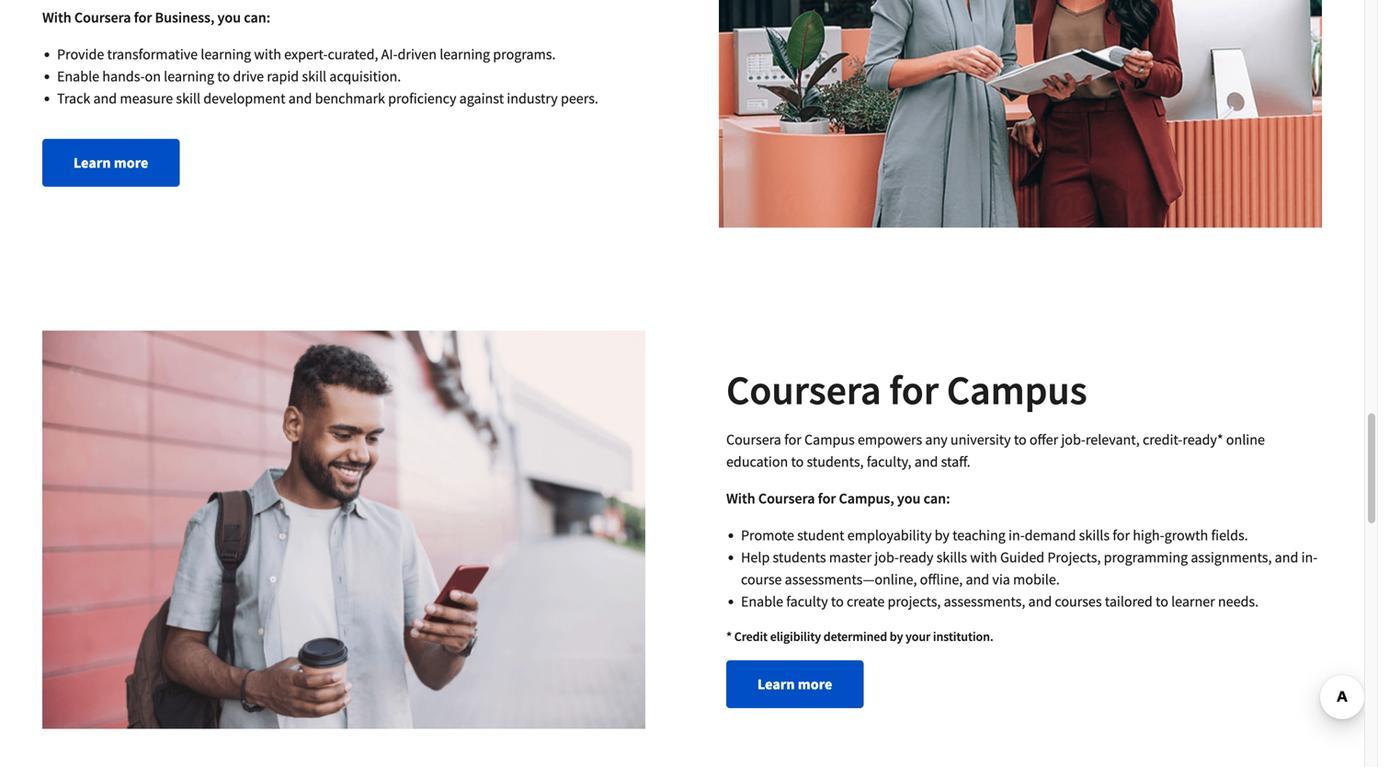 Task type: describe. For each thing, give the bounding box(es) containing it.
and inside coursera for campus empowers any university to offer job-relevant, credit-ready* online education to students, faculty, and staff.
[[915, 452, 939, 471]]

assessments—online,
[[785, 570, 918, 589]]

promote
[[741, 526, 795, 544]]

campus for coursera for campus
[[947, 364, 1088, 415]]

offer
[[1030, 430, 1059, 449]]

0 vertical spatial learn more link
[[42, 139, 180, 187]]

university
[[951, 430, 1012, 449]]

needs.
[[1219, 592, 1259, 611]]

and down hands-
[[93, 89, 117, 107]]

coursera up students,
[[727, 364, 882, 415]]

0 horizontal spatial by
[[890, 628, 904, 645]]

faculty
[[787, 592, 829, 611]]

tailored
[[1106, 592, 1153, 611]]

0 horizontal spatial in-
[[1009, 526, 1025, 544]]

determined
[[824, 628, 888, 645]]

learn for top learn more link
[[74, 153, 111, 172]]

learn more for left learn more button
[[74, 153, 148, 172]]

with for with coursera for business, you can:
[[42, 8, 71, 26]]

your
[[906, 628, 931, 645]]

with for with coursera for campus, you can:
[[727, 489, 756, 508]]

more for top learn more link
[[114, 153, 148, 172]]

and up assessments,
[[966, 570, 990, 589]]

staff.
[[942, 452, 971, 471]]

projects,
[[888, 592, 941, 611]]

eligibility
[[771, 628, 822, 645]]

0 vertical spatial skills
[[1080, 526, 1110, 544]]

teaching
[[953, 526, 1006, 544]]

coursera for campus empowers any university to offer job-relevant, credit-ready* online education to students, faculty, and staff.
[[727, 430, 1266, 471]]

fields.
[[1212, 526, 1249, 544]]

student
[[798, 526, 845, 544]]

to left the learner
[[1156, 592, 1169, 611]]

and right assignments,
[[1276, 548, 1299, 566]]

for inside promote student employability by teaching in-demand skills for high-growth fields. help students master job-ready skills with guided projects, programming assignments, and in- course assessments—online, offline, and via mobile. enable faculty to create projects, assessments, and courses tailored to learner needs.
[[1113, 526, 1131, 544]]

curated,
[[328, 45, 379, 63]]

acquisition.
[[330, 67, 401, 85]]

to left the offer on the bottom
[[1015, 430, 1027, 449]]

credit-
[[1143, 430, 1183, 449]]

can: for with coursera for business, you can:
[[244, 8, 271, 26]]

industry
[[507, 89, 558, 107]]

to left students,
[[792, 452, 804, 471]]

provide transformative learning with expert-curated, ai-driven learning programs. enable hands-on learning to drive rapid skill acquisition. track and measure skill development and benchmark proficiency against industry peers.
[[57, 45, 599, 107]]

and down mobile.
[[1029, 592, 1053, 611]]

with inside promote student employability by teaching in-demand skills for high-growth fields. help students master job-ready skills with guided projects, programming assignments, and in- course assessments—online, offline, and via mobile. enable faculty to create projects, assessments, and courses tailored to learner needs.
[[971, 548, 998, 566]]

master
[[830, 548, 872, 566]]

learn more for learn more button to the right
[[758, 675, 833, 693]]

by inside promote student employability by teaching in-demand skills for high-growth fields. help students master job-ready skills with guided projects, programming assignments, and in- course assessments—online, offline, and via mobile. enable faculty to create projects, assessments, and courses tailored to learner needs.
[[935, 526, 950, 544]]

for up transformative
[[134, 8, 152, 26]]

online
[[1227, 430, 1266, 449]]

growth
[[1165, 526, 1209, 544]]

coursera for business image
[[719, 0, 1323, 228]]

learn for learn more link to the right
[[758, 675, 795, 693]]

rapid
[[267, 67, 299, 85]]

faculty,
[[867, 452, 912, 471]]

you for business,
[[218, 8, 241, 26]]

and down rapid
[[289, 89, 312, 107]]

via
[[993, 570, 1011, 589]]

for up any
[[890, 364, 939, 415]]

proficiency
[[388, 89, 457, 107]]

institution.
[[934, 628, 994, 645]]

learner
[[1172, 592, 1216, 611]]

any
[[926, 430, 948, 449]]

promote student employability by teaching in-demand skills for high-growth fields. help students master job-ready skills with guided projects, programming assignments, and in- course assessments—online, offline, and via mobile. enable faculty to create projects, assessments, and courses tailored to learner needs.
[[741, 526, 1318, 611]]

peers.
[[561, 89, 599, 107]]

campus for coursera for campus empowers any university to offer job-relevant, credit-ready* online education to students, faculty, and staff.
[[805, 430, 855, 449]]

students,
[[807, 452, 864, 471]]

employability
[[848, 526, 932, 544]]

ready*
[[1183, 430, 1224, 449]]

coursera up promote
[[759, 489, 816, 508]]



Task type: locate. For each thing, give the bounding box(es) containing it.
1 horizontal spatial enable
[[741, 592, 784, 611]]

business,
[[155, 8, 215, 26]]

0 horizontal spatial with
[[42, 8, 71, 26]]

to down assessments—online,
[[832, 592, 844, 611]]

coursera for campus image
[[42, 331, 646, 729]]

enable inside promote student employability by teaching in-demand skills for high-growth fields. help students master job-ready skills with guided projects, programming assignments, and in- course assessments—online, offline, and via mobile. enable faculty to create projects, assessments, and courses tailored to learner needs.
[[741, 592, 784, 611]]

learn more down measure
[[74, 153, 148, 172]]

1 vertical spatial more
[[798, 675, 833, 693]]

learn more link down eligibility
[[727, 660, 864, 708]]

1 vertical spatial skills
[[937, 548, 968, 566]]

0 horizontal spatial can:
[[244, 8, 271, 26]]

and
[[93, 89, 117, 107], [289, 89, 312, 107], [915, 452, 939, 471], [1276, 548, 1299, 566], [966, 570, 990, 589], [1029, 592, 1053, 611]]

coursera for campus
[[727, 364, 1088, 415]]

with coursera for campus, you can:
[[727, 489, 951, 508]]

0 horizontal spatial campus
[[805, 430, 855, 449]]

1 horizontal spatial skill
[[302, 67, 327, 85]]

learning
[[201, 45, 251, 63], [440, 45, 490, 63], [164, 67, 214, 85]]

demand
[[1025, 526, 1077, 544]]

campus up the offer on the bottom
[[947, 364, 1088, 415]]

0 vertical spatial with
[[254, 45, 281, 63]]

0 vertical spatial you
[[218, 8, 241, 26]]

1 vertical spatial skill
[[176, 89, 201, 107]]

*
[[727, 628, 732, 645]]

0 vertical spatial can:
[[244, 8, 271, 26]]

empowers
[[858, 430, 923, 449]]

0 horizontal spatial learn more
[[74, 153, 148, 172]]

0 horizontal spatial learn more button
[[42, 139, 180, 187]]

more
[[114, 153, 148, 172], [798, 675, 833, 693]]

job- right the offer on the bottom
[[1062, 430, 1086, 449]]

campus
[[947, 364, 1088, 415], [805, 430, 855, 449]]

to inside provide transformative learning with expert-curated, ai-driven learning programs. enable hands-on learning to drive rapid skill acquisition. track and measure skill development and benchmark proficiency against industry peers.
[[217, 67, 230, 85]]

1 horizontal spatial campus
[[947, 364, 1088, 415]]

1 horizontal spatial with
[[971, 548, 998, 566]]

by left your
[[890, 628, 904, 645]]

0 horizontal spatial skill
[[176, 89, 201, 107]]

credit
[[735, 628, 768, 645]]

programs.
[[493, 45, 556, 63]]

for inside coursera for campus empowers any university to offer job-relevant, credit-ready* online education to students, faculty, and staff.
[[785, 430, 802, 449]]

with coursera for business, you can:
[[42, 8, 271, 26]]

1 vertical spatial can:
[[924, 489, 951, 508]]

0 horizontal spatial with
[[254, 45, 281, 63]]

mobile.
[[1014, 570, 1060, 589]]

you right business,
[[218, 8, 241, 26]]

track
[[57, 89, 90, 107]]

1 horizontal spatial by
[[935, 526, 950, 544]]

for up education
[[785, 430, 802, 449]]

you
[[218, 8, 241, 26], [898, 489, 921, 508]]

you for campus,
[[898, 489, 921, 508]]

0 vertical spatial learn more button
[[42, 139, 180, 187]]

0 vertical spatial learn more
[[74, 153, 148, 172]]

development
[[204, 89, 286, 107]]

help
[[741, 548, 770, 566]]

high-
[[1134, 526, 1165, 544]]

campus up students,
[[805, 430, 855, 449]]

0 vertical spatial with
[[42, 8, 71, 26]]

1 horizontal spatial more
[[798, 675, 833, 693]]

* credit eligibility determined by your institution.
[[727, 628, 994, 645]]

job- inside coursera for campus empowers any university to offer job-relevant, credit-ready* online education to students, faculty, and staff.
[[1062, 430, 1086, 449]]

1 horizontal spatial learn more button
[[727, 660, 864, 708]]

job- inside promote student employability by teaching in-demand skills for high-growth fields. help students master job-ready skills with guided projects, programming assignments, and in- course assessments—online, offline, and via mobile. enable faculty to create projects, assessments, and courses tailored to learner needs.
[[875, 548, 900, 566]]

0 vertical spatial enable
[[57, 67, 99, 85]]

1 horizontal spatial with
[[727, 489, 756, 508]]

students
[[773, 548, 827, 566]]

1 vertical spatial with
[[727, 489, 756, 508]]

more down eligibility
[[798, 675, 833, 693]]

campus,
[[839, 489, 895, 508]]

and down any
[[915, 452, 939, 471]]

with up rapid
[[254, 45, 281, 63]]

assessments,
[[944, 592, 1026, 611]]

0 horizontal spatial you
[[218, 8, 241, 26]]

offline,
[[921, 570, 963, 589]]

1 vertical spatial job-
[[875, 548, 900, 566]]

can: up drive
[[244, 8, 271, 26]]

with down education
[[727, 489, 756, 508]]

with inside provide transformative learning with expert-curated, ai-driven learning programs. enable hands-on learning to drive rapid skill acquisition. track and measure skill development and benchmark proficiency against industry peers.
[[254, 45, 281, 63]]

skill
[[302, 67, 327, 85], [176, 89, 201, 107]]

can: down the staff.
[[924, 489, 951, 508]]

skills up offline,
[[937, 548, 968, 566]]

skill right measure
[[176, 89, 201, 107]]

coursera up provide
[[74, 8, 131, 26]]

0 vertical spatial campus
[[947, 364, 1088, 415]]

0 horizontal spatial learn
[[74, 153, 111, 172]]

to left drive
[[217, 67, 230, 85]]

skill down expert-
[[302, 67, 327, 85]]

skills up projects,
[[1080, 526, 1110, 544]]

1 vertical spatial in-
[[1302, 548, 1318, 566]]

ai-
[[381, 45, 398, 63]]

can: for with coursera for campus, you can:
[[924, 489, 951, 508]]

transformative
[[107, 45, 198, 63]]

provide
[[57, 45, 104, 63]]

enable down course
[[741, 592, 784, 611]]

in- up 'guided' on the bottom right of the page
[[1009, 526, 1025, 544]]

learning up against
[[440, 45, 490, 63]]

you up employability
[[898, 489, 921, 508]]

on
[[145, 67, 161, 85]]

1 vertical spatial learn more button
[[727, 660, 864, 708]]

projects,
[[1048, 548, 1102, 566]]

against
[[460, 89, 504, 107]]

learn more link down measure
[[42, 139, 180, 187]]

learn down eligibility
[[758, 675, 795, 693]]

more down measure
[[114, 153, 148, 172]]

1 vertical spatial enable
[[741, 592, 784, 611]]

expert-
[[284, 45, 328, 63]]

courses
[[1056, 592, 1103, 611]]

course
[[741, 570, 782, 589]]

more for learn more link to the right
[[798, 675, 833, 693]]

0 vertical spatial learn
[[74, 153, 111, 172]]

in-
[[1009, 526, 1025, 544], [1302, 548, 1318, 566]]

ready
[[900, 548, 934, 566]]

1 vertical spatial with
[[971, 548, 998, 566]]

can:
[[244, 8, 271, 26], [924, 489, 951, 508]]

benchmark
[[315, 89, 385, 107]]

1 vertical spatial learn
[[758, 675, 795, 693]]

job- down employability
[[875, 548, 900, 566]]

driven
[[398, 45, 437, 63]]

by left teaching on the right of page
[[935, 526, 950, 544]]

hands-
[[102, 67, 145, 85]]

1 horizontal spatial you
[[898, 489, 921, 508]]

learning up drive
[[201, 45, 251, 63]]

0 vertical spatial job-
[[1062, 430, 1086, 449]]

drive
[[233, 67, 264, 85]]

0 vertical spatial in-
[[1009, 526, 1025, 544]]

1 horizontal spatial learn more
[[758, 675, 833, 693]]

campus inside coursera for campus empowers any university to offer job-relevant, credit-ready* online education to students, faculty, and staff.
[[805, 430, 855, 449]]

learn more
[[74, 153, 148, 172], [758, 675, 833, 693]]

to
[[217, 67, 230, 85], [1015, 430, 1027, 449], [792, 452, 804, 471], [832, 592, 844, 611], [1156, 592, 1169, 611]]

with up provide
[[42, 8, 71, 26]]

1 horizontal spatial learn more link
[[727, 660, 864, 708]]

learn
[[74, 153, 111, 172], [758, 675, 795, 693]]

1 horizontal spatial can:
[[924, 489, 951, 508]]

coursera inside coursera for campus empowers any university to offer job-relevant, credit-ready* online education to students, faculty, and staff.
[[727, 430, 782, 449]]

0 vertical spatial skill
[[302, 67, 327, 85]]

with
[[254, 45, 281, 63], [971, 548, 998, 566]]

programming
[[1104, 548, 1189, 566]]

1 vertical spatial campus
[[805, 430, 855, 449]]

guided
[[1001, 548, 1045, 566]]

for
[[134, 8, 152, 26], [890, 364, 939, 415], [785, 430, 802, 449], [818, 489, 837, 508], [1113, 526, 1131, 544]]

for left high-
[[1113, 526, 1131, 544]]

learn more button
[[42, 139, 180, 187], [727, 660, 864, 708]]

learn more button down measure
[[42, 139, 180, 187]]

coursera
[[74, 8, 131, 26], [727, 364, 882, 415], [727, 430, 782, 449], [759, 489, 816, 508]]

0 horizontal spatial skills
[[937, 548, 968, 566]]

with
[[42, 8, 71, 26], [727, 489, 756, 508]]

with down teaching on the right of page
[[971, 548, 998, 566]]

relevant,
[[1086, 430, 1140, 449]]

education
[[727, 452, 789, 471]]

learn down track
[[74, 153, 111, 172]]

1 horizontal spatial in-
[[1302, 548, 1318, 566]]

0 horizontal spatial more
[[114, 153, 148, 172]]

enable
[[57, 67, 99, 85], [741, 592, 784, 611]]

for up student at the right bottom
[[818, 489, 837, 508]]

0 horizontal spatial learn more link
[[42, 139, 180, 187]]

0 horizontal spatial enable
[[57, 67, 99, 85]]

in- right assignments,
[[1302, 548, 1318, 566]]

job-
[[1062, 430, 1086, 449], [875, 548, 900, 566]]

learn more button down eligibility
[[727, 660, 864, 708]]

measure
[[120, 89, 173, 107]]

0 horizontal spatial job-
[[875, 548, 900, 566]]

enable down provide
[[57, 67, 99, 85]]

create
[[847, 592, 885, 611]]

assignments,
[[1192, 548, 1273, 566]]

1 vertical spatial learn more
[[758, 675, 833, 693]]

1 vertical spatial learn more link
[[727, 660, 864, 708]]

1 vertical spatial by
[[890, 628, 904, 645]]

1 horizontal spatial learn
[[758, 675, 795, 693]]

0 vertical spatial more
[[114, 153, 148, 172]]

learning right on
[[164, 67, 214, 85]]

enable inside provide transformative learning with expert-curated, ai-driven learning programs. enable hands-on learning to drive rapid skill acquisition. track and measure skill development and benchmark proficiency against industry peers.
[[57, 67, 99, 85]]

1 horizontal spatial job-
[[1062, 430, 1086, 449]]

skills
[[1080, 526, 1110, 544], [937, 548, 968, 566]]

0 vertical spatial by
[[935, 526, 950, 544]]

learn more link
[[42, 139, 180, 187], [727, 660, 864, 708]]

learn more down eligibility
[[758, 675, 833, 693]]

1 horizontal spatial skills
[[1080, 526, 1110, 544]]

1 vertical spatial you
[[898, 489, 921, 508]]

coursera up education
[[727, 430, 782, 449]]

by
[[935, 526, 950, 544], [890, 628, 904, 645]]



Task type: vqa. For each thing, say whether or not it's contained in the screenshot.
first Andrew from the bottom of the page
no



